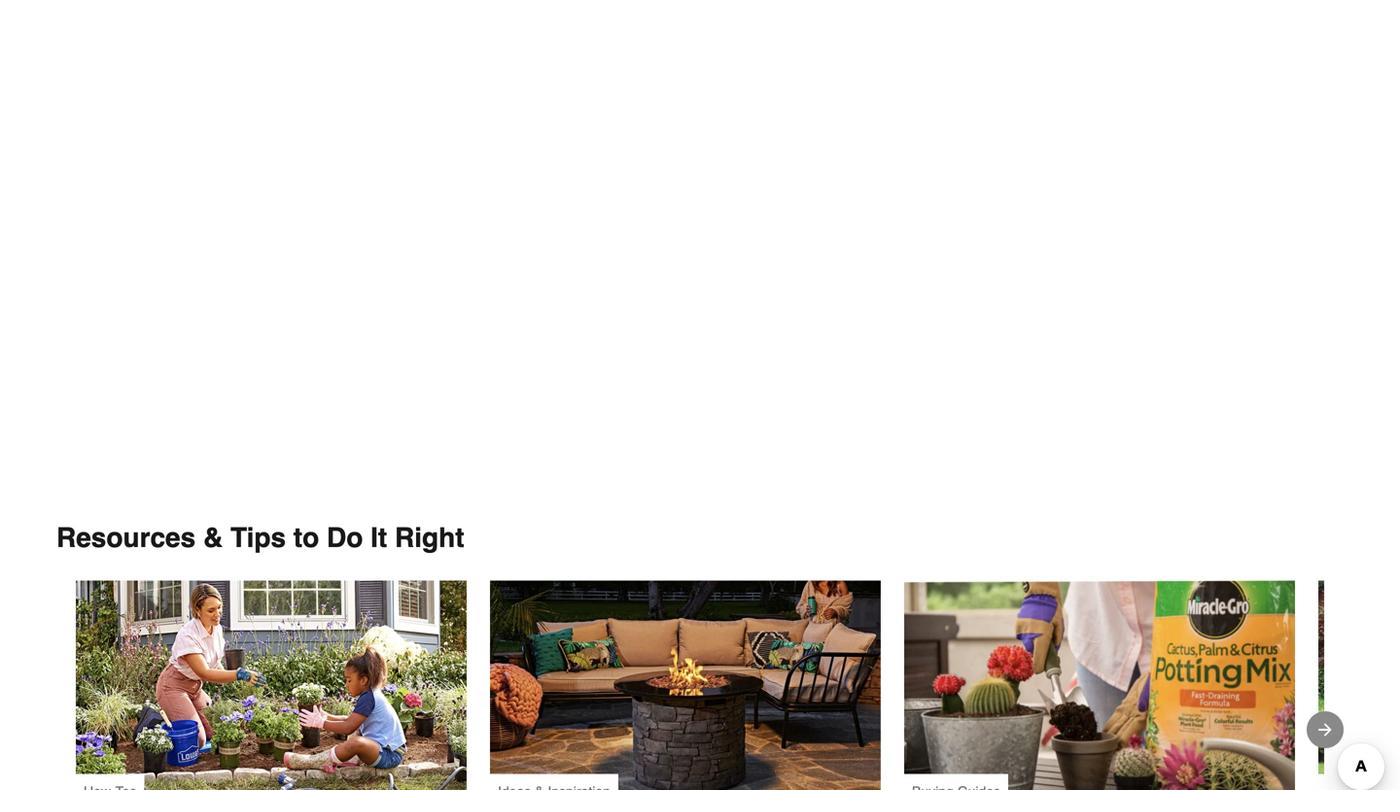 Task type: describe. For each thing, give the bounding box(es) containing it.
resources & tips to do it right
[[56, 522, 464, 554]]

resources
[[56, 522, 196, 554]]

a close-up of a woman shoveling miracle gro cactus, palm and citrus potting mix into a container. image
[[904, 581, 1295, 791]]

do
[[327, 522, 363, 554]]

&
[[203, 522, 223, 554]]

home lawn and trees. image
[[1319, 581, 1400, 791]]

it
[[371, 522, 387, 554]]

arrow right image
[[1316, 720, 1335, 740]]

tips
[[230, 522, 286, 554]]



Task type: locate. For each thing, give the bounding box(es) containing it.
right
[[395, 522, 464, 554]]

to
[[293, 522, 319, 554]]

a video showing how to design the perfect landscape. image
[[76, 581, 467, 791]]



Task type: vqa. For each thing, say whether or not it's contained in the screenshot.
2nd product from the left
no



